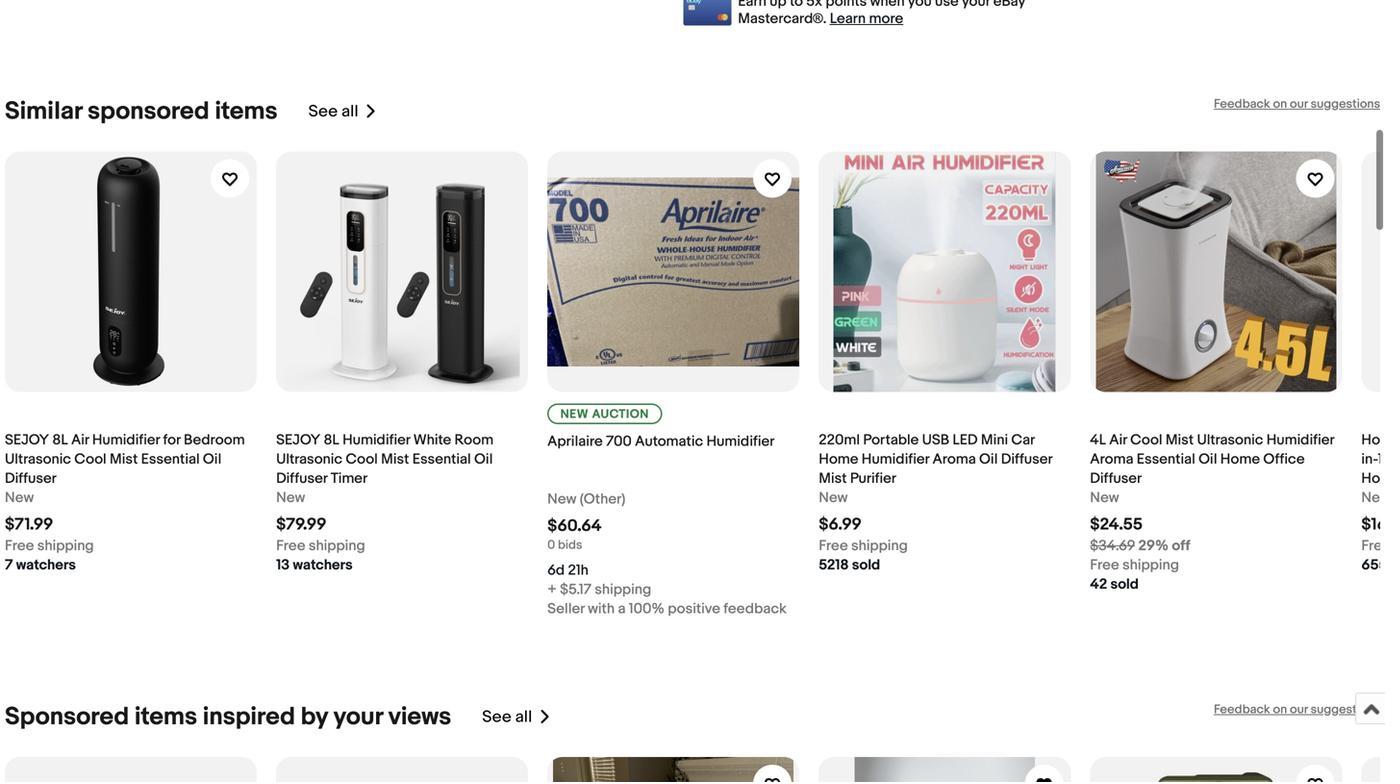 Task type: vqa. For each thing, say whether or not it's contained in the screenshot.
Bedroom
yes



Task type: describe. For each thing, give the bounding box(es) containing it.
free inside sejoy 8l air humidifier for bedroom ultrasonic cool mist essential oil diffuser new $71.99 free shipping 7 watchers
[[5, 537, 34, 555]]

feedback on our suggestions link for similar sponsored items
[[1214, 97, 1381, 112]]

bedroom
[[184, 432, 245, 449]]

air inside sejoy 8l air humidifier for bedroom ultrasonic cool mist essential oil diffuser new $71.99 free shipping 7 watchers
[[71, 432, 89, 449]]

ebay
[[994, 0, 1026, 10]]

a
[[618, 601, 626, 618]]

mist inside 4l air cool mist ultrasonic humidifier aroma essential oil home office diffuser new $24.55 $34.69 29% off free shipping 42 sold
[[1166, 432, 1194, 449]]

mist inside sejoy 8l humidifier white room ultrasonic cool mist essential oil diffuser timer new $79.99 free shipping 13 watchers
[[381, 451, 409, 468]]

all for similar sponsored items
[[342, 102, 359, 122]]

humidifier right the automatic
[[707, 433, 775, 450]]

seller
[[548, 601, 585, 618]]

0 horizontal spatial free shipping text field
[[276, 537, 365, 556]]

watchers for $79.99
[[293, 557, 353, 574]]

new up $16 text field
[[1362, 489, 1386, 507]]

0 horizontal spatial items
[[135, 703, 197, 732]]

room
[[455, 432, 494, 449]]

free shipping text field for $6.99
[[819, 537, 908, 556]]

100%
[[629, 601, 665, 618]]

700
[[606, 433, 632, 450]]

+
[[548, 581, 557, 599]]

feedback on our suggestions link for sponsored items inspired by your views
[[1214, 703, 1381, 717]]

cool inside sejoy 8l humidifier white room ultrasonic cool mist essential oil diffuser timer new $79.99 free shipping 13 watchers
[[346, 451, 378, 468]]

mist inside sejoy 8l air humidifier for bedroom ultrasonic cool mist essential oil diffuser new $71.99 free shipping 7 watchers
[[110, 451, 138, 468]]

learn more link
[[830, 10, 904, 27]]

see for similar sponsored items
[[308, 102, 338, 122]]

views
[[388, 703, 452, 732]]

up
[[770, 0, 787, 10]]

points
[[826, 0, 867, 10]]

mini
[[981, 432, 1009, 449]]

42 sold text field
[[1091, 575, 1139, 594]]

see all text field for similar sponsored items
[[308, 102, 359, 122]]

see all link for similar sponsored items
[[308, 97, 378, 127]]

our for sponsored items inspired by your views
[[1290, 703, 1308, 717]]

220ml portable usb led mini car home humidifier aroma oil diffuser mist purifier new $6.99 free shipping 5218 sold
[[819, 432, 1053, 574]]

similar sponsored items
[[5, 97, 278, 127]]

Free text field
[[1362, 537, 1386, 556]]

hod new $16 free 655
[[1362, 432, 1386, 574]]

diffuser inside sejoy 8l air humidifier for bedroom ultrasonic cool mist essential oil diffuser new $71.99 free shipping 7 watchers
[[5, 470, 57, 487]]

Seller with a 100% positive feedback text field
[[548, 600, 787, 619]]

your inside earn up to 5x points when you use your ebay mastercard®.
[[962, 0, 991, 10]]

you
[[908, 0, 932, 10]]

1 horizontal spatial items
[[215, 97, 278, 127]]

inspired
[[203, 703, 295, 732]]

655 text field
[[1362, 556, 1386, 575]]

7 watchers text field
[[5, 556, 76, 575]]

office
[[1264, 451, 1305, 468]]

portable
[[864, 432, 919, 449]]

$79.99 text field
[[276, 515, 327, 535]]

new
[[561, 407, 589, 422]]

see all for sponsored items inspired by your views
[[482, 707, 532, 728]]

diffuser inside 4l air cool mist ultrasonic humidifier aroma essential oil home office diffuser new $24.55 $34.69 29% off free shipping 42 sold
[[1091, 470, 1142, 487]]

with
[[588, 601, 615, 618]]

sejoy 8l humidifier white room ultrasonic cool mist essential oil diffuser timer new $79.99 free shipping 13 watchers
[[276, 432, 494, 574]]

21h
[[568, 562, 589, 579]]

3 new text field from the left
[[1362, 488, 1386, 508]]

use
[[935, 0, 959, 10]]

$24.55 text field
[[1091, 515, 1143, 535]]

see all for similar sponsored items
[[308, 102, 359, 122]]

New (Other) text field
[[548, 490, 626, 509]]

5218 sold text field
[[819, 556, 881, 575]]

see for sponsored items inspired by your views
[[482, 707, 512, 728]]

(other)
[[580, 491, 626, 508]]

off
[[1172, 537, 1191, 555]]

essential inside sejoy 8l humidifier white room ultrasonic cool mist essential oil diffuser timer new $79.99 free shipping 13 watchers
[[413, 451, 471, 468]]

feedback
[[724, 601, 787, 618]]

13 watchers text field
[[276, 556, 353, 575]]

hod
[[1362, 432, 1386, 449]]

cool inside 4l air cool mist ultrasonic humidifier aroma essential oil home office diffuser new $24.55 $34.69 29% off free shipping 42 sold
[[1131, 432, 1163, 449]]

auction
[[592, 407, 649, 422]]

new inside sejoy 8l air humidifier for bedroom ultrasonic cool mist essential oil diffuser new $71.99 free shipping 7 watchers
[[5, 489, 34, 507]]

watchers for $71.99
[[16, 557, 76, 574]]

home inside 220ml portable usb led mini car home humidifier aroma oil diffuser mist purifier new $6.99 free shipping 5218 sold
[[819, 451, 859, 468]]

led
[[953, 432, 978, 449]]

ebay mastercard image
[[684, 0, 732, 26]]

ultrasonic inside sejoy 8l air humidifier for bedroom ultrasonic cool mist essential oil diffuser new $71.99 free shipping 7 watchers
[[5, 451, 71, 468]]

$6.99
[[819, 515, 862, 535]]

diffuser inside 220ml portable usb led mini car home humidifier aroma oil diffuser mist purifier new $6.99 free shipping 5218 sold
[[1002, 451, 1053, 468]]

0
[[548, 538, 555, 553]]

42
[[1091, 576, 1108, 593]]

8l for $79.99
[[324, 432, 339, 449]]

on for sponsored items inspired by your views
[[1274, 703, 1288, 717]]

new inside sejoy 8l humidifier white room ultrasonic cool mist essential oil diffuser timer new $79.99 free shipping 13 watchers
[[276, 489, 305, 507]]

car
[[1012, 432, 1035, 449]]

home inside 4l air cool mist ultrasonic humidifier aroma essential oil home office diffuser new $24.55 $34.69 29% off free shipping 42 sold
[[1221, 451, 1261, 468]]

mist inside 220ml portable usb led mini car home humidifier aroma oil diffuser mist purifier new $6.99 free shipping 5218 sold
[[819, 470, 847, 487]]

oil inside 4l air cool mist ultrasonic humidifier aroma essential oil home office diffuser new $24.55 $34.69 29% off free shipping 42 sold
[[1199, 451, 1218, 468]]

$34.69
[[1091, 537, 1136, 555]]

new inside new (other) $60.64 0 bids 6d 21h + $5.17 shipping seller with a 100% positive feedback
[[548, 491, 577, 508]]

see all text field for sponsored items inspired by your views
[[482, 707, 532, 728]]

0 horizontal spatial your
[[334, 703, 383, 732]]

aroma inside 220ml portable usb led mini car home humidifier aroma oil diffuser mist purifier new $6.99 free shipping 5218 sold
[[933, 451, 976, 468]]

aroma inside 4l air cool mist ultrasonic humidifier aroma essential oil home office diffuser new $24.55 $34.69 29% off free shipping 42 sold
[[1091, 451, 1134, 468]]

new inside 4l air cool mist ultrasonic humidifier aroma essential oil home office diffuser new $24.55 $34.69 29% off free shipping 42 sold
[[1091, 489, 1120, 507]]

ultrasonic inside sejoy 8l humidifier white room ultrasonic cool mist essential oil diffuser timer new $79.99 free shipping 13 watchers
[[276, 451, 343, 468]]

new auction
[[561, 407, 649, 422]]

$79.99
[[276, 515, 327, 535]]

diffuser inside sejoy 8l humidifier white room ultrasonic cool mist essential oil diffuser timer new $79.99 free shipping 13 watchers
[[276, 470, 328, 487]]

shipping inside 4l air cool mist ultrasonic humidifier aroma essential oil home office diffuser new $24.55 $34.69 29% off free shipping 42 sold
[[1123, 557, 1180, 574]]

13
[[276, 557, 290, 574]]



Task type: locate. For each thing, give the bounding box(es) containing it.
feedback on our suggestions for sponsored items inspired by your views
[[1214, 703, 1381, 717]]

1 horizontal spatial free shipping text field
[[1091, 556, 1180, 575]]

by
[[301, 703, 328, 732]]

0 vertical spatial all
[[342, 102, 359, 122]]

2 feedback from the top
[[1214, 703, 1271, 717]]

1 horizontal spatial aroma
[[1091, 451, 1134, 468]]

1 horizontal spatial sold
[[1111, 576, 1139, 593]]

new text field up $24.55 text box
[[1091, 488, 1120, 508]]

1 horizontal spatial cool
[[346, 451, 378, 468]]

+ $5.17 shipping text field
[[548, 580, 652, 600]]

0 horizontal spatial cool
[[74, 451, 107, 468]]

watchers inside sejoy 8l humidifier white room ultrasonic cool mist essential oil diffuser timer new $79.99 free shipping 13 watchers
[[293, 557, 353, 574]]

1 vertical spatial see all text field
[[482, 707, 532, 728]]

1 vertical spatial suggestions
[[1311, 703, 1381, 717]]

1 horizontal spatial home
[[1221, 451, 1261, 468]]

2 home from the left
[[1221, 451, 1261, 468]]

$60.64
[[548, 516, 602, 537]]

1 new text field from the left
[[5, 488, 34, 508]]

shipping inside sejoy 8l humidifier white room ultrasonic cool mist essential oil diffuser timer new $79.99 free shipping 13 watchers
[[309, 537, 365, 555]]

new text field up $6.99 text field
[[819, 488, 848, 508]]

shipping down 29%
[[1123, 557, 1180, 574]]

positive
[[668, 601, 721, 618]]

0 horizontal spatial see all link
[[308, 97, 378, 127]]

learn more
[[830, 10, 904, 27]]

$16 text field
[[1362, 515, 1386, 535]]

oil down mini
[[980, 451, 998, 468]]

2 feedback on our suggestions link from the top
[[1214, 703, 1381, 717]]

1 horizontal spatial essential
[[413, 451, 471, 468]]

1 horizontal spatial all
[[515, 707, 532, 728]]

essential inside sejoy 8l air humidifier for bedroom ultrasonic cool mist essential oil diffuser new $71.99 free shipping 7 watchers
[[141, 451, 200, 468]]

mastercard®.
[[738, 10, 827, 27]]

sejoy for $79.99
[[276, 432, 321, 449]]

diffuser down the car
[[1002, 451, 1053, 468]]

1 horizontal spatial see all
[[482, 707, 532, 728]]

see all link
[[308, 97, 378, 127], [482, 703, 552, 732]]

1 vertical spatial feedback on our suggestions link
[[1214, 703, 1381, 717]]

new text field up $16 text field
[[1362, 488, 1386, 508]]

0 vertical spatial see
[[308, 102, 338, 122]]

humidifier inside sejoy 8l humidifier white room ultrasonic cool mist essential oil diffuser timer new $79.99 free shipping 13 watchers
[[343, 432, 410, 449]]

aroma down led
[[933, 451, 976, 468]]

sejoy
[[5, 432, 49, 449], [276, 432, 321, 449]]

on
[[1274, 97, 1288, 112], [1274, 703, 1288, 717]]

2 horizontal spatial new text field
[[1362, 488, 1386, 508]]

1 watchers from the left
[[16, 557, 76, 574]]

1 vertical spatial see
[[482, 707, 512, 728]]

0 vertical spatial items
[[215, 97, 278, 127]]

0 vertical spatial see all text field
[[308, 102, 359, 122]]

sold inside 4l air cool mist ultrasonic humidifier aroma essential oil home office diffuser new $24.55 $34.69 29% off free shipping 42 sold
[[1111, 576, 1139, 593]]

0 vertical spatial suggestions
[[1311, 97, 1381, 112]]

aprilaire
[[548, 433, 603, 450]]

7
[[5, 557, 13, 574]]

0 horizontal spatial sejoy
[[5, 432, 49, 449]]

feedback on our suggestions link
[[1214, 97, 1381, 112], [1214, 703, 1381, 717]]

when
[[871, 0, 905, 10]]

655
[[1362, 557, 1386, 574]]

your
[[962, 0, 991, 10], [334, 703, 383, 732]]

essential down white
[[413, 451, 471, 468]]

0 vertical spatial sold
[[852, 557, 881, 574]]

air
[[71, 432, 89, 449], [1110, 432, 1128, 449]]

new up $24.55 text box
[[1091, 489, 1120, 507]]

2 horizontal spatial essential
[[1137, 451, 1196, 468]]

essential
[[141, 451, 200, 468], [413, 451, 471, 468], [1137, 451, 1196, 468]]

previous price $34.69 29% off text field
[[1091, 537, 1191, 556]]

New text field
[[5, 488, 34, 508], [276, 488, 305, 508], [1362, 488, 1386, 508]]

suggestions for similar sponsored items
[[1311, 97, 1381, 112]]

new up $6.99 text field
[[819, 489, 848, 507]]

sold right 5218
[[852, 557, 881, 574]]

usb
[[922, 432, 950, 449]]

$24.55
[[1091, 515, 1143, 535]]

0 horizontal spatial see
[[308, 102, 338, 122]]

1 vertical spatial feedback on our suggestions
[[1214, 703, 1381, 717]]

1 vertical spatial feedback
[[1214, 703, 1271, 717]]

your right use on the right of the page
[[962, 0, 991, 10]]

free shipping text field down $71.99 text field
[[5, 537, 94, 556]]

0 vertical spatial your
[[962, 0, 991, 10]]

essential up $24.55 text box
[[1137, 451, 1196, 468]]

sejoy 8l air humidifier for bedroom ultrasonic cool mist essential oil diffuser new $71.99 free shipping 7 watchers
[[5, 432, 245, 574]]

0 horizontal spatial home
[[819, 451, 859, 468]]

$5.17
[[560, 581, 592, 599]]

watchers inside sejoy 8l air humidifier for bedroom ultrasonic cool mist essential oil diffuser new $71.99 free shipping 7 watchers
[[16, 557, 76, 574]]

4 oil from the left
[[1199, 451, 1218, 468]]

0 horizontal spatial free shipping text field
[[5, 537, 94, 556]]

new inside 220ml portable usb led mini car home humidifier aroma oil diffuser mist purifier new $6.99 free shipping 5218 sold
[[819, 489, 848, 507]]

cool inside sejoy 8l air humidifier for bedroom ultrasonic cool mist essential oil diffuser new $71.99 free shipping 7 watchers
[[74, 451, 107, 468]]

new text field for $71.99
[[5, 488, 34, 508]]

free shipping text field down $6.99
[[819, 537, 908, 556]]

0 horizontal spatial watchers
[[16, 557, 76, 574]]

1 horizontal spatial watchers
[[293, 557, 353, 574]]

free up the 7
[[5, 537, 34, 555]]

watchers right the 7
[[16, 557, 76, 574]]

Free shipping text field
[[5, 537, 94, 556], [819, 537, 908, 556]]

see all link for sponsored items inspired by your views
[[482, 703, 552, 732]]

your right by
[[334, 703, 383, 732]]

sejoy inside sejoy 8l humidifier white room ultrasonic cool mist essential oil diffuser timer new $79.99 free shipping 13 watchers
[[276, 432, 321, 449]]

free up 5218
[[819, 537, 848, 555]]

1 horizontal spatial free shipping text field
[[819, 537, 908, 556]]

free inside 220ml portable usb led mini car home humidifier aroma oil diffuser mist purifier new $6.99 free shipping 5218 sold
[[819, 537, 848, 555]]

1 feedback from the top
[[1214, 97, 1271, 112]]

8l inside sejoy 8l humidifier white room ultrasonic cool mist essential oil diffuser timer new $79.99 free shipping 13 watchers
[[324, 432, 339, 449]]

1 vertical spatial on
[[1274, 703, 1288, 717]]

1 new text field from the left
[[819, 488, 848, 508]]

2 horizontal spatial cool
[[1131, 432, 1163, 449]]

new
[[5, 489, 34, 507], [276, 489, 305, 507], [819, 489, 848, 507], [1091, 489, 1120, 507], [1362, 489, 1386, 507], [548, 491, 577, 508]]

5218
[[819, 557, 849, 574]]

0 vertical spatial on
[[1274, 97, 1288, 112]]

sejoy right bedroom
[[276, 432, 321, 449]]

0 vertical spatial feedback on our suggestions link
[[1214, 97, 1381, 112]]

1 free shipping text field from the left
[[5, 537, 94, 556]]

1 essential from the left
[[141, 451, 200, 468]]

1 horizontal spatial your
[[962, 0, 991, 10]]

shipping up a in the bottom left of the page
[[595, 581, 652, 599]]

0 horizontal spatial new text field
[[819, 488, 848, 508]]

essential down for
[[141, 451, 200, 468]]

free shipping text field down the $79.99 text box
[[276, 537, 365, 556]]

aroma
[[933, 451, 976, 468], [1091, 451, 1134, 468]]

all
[[342, 102, 359, 122], [515, 707, 532, 728]]

new text field for $6.99
[[819, 488, 848, 508]]

1 horizontal spatial air
[[1110, 432, 1128, 449]]

0 vertical spatial see all link
[[308, 97, 378, 127]]

6d
[[548, 562, 565, 579]]

8l up $71.99
[[52, 432, 68, 449]]

sold inside 220ml portable usb led mini car home humidifier aroma oil diffuser mist purifier new $6.99 free shipping 5218 sold
[[852, 557, 881, 574]]

oil inside sejoy 8l air humidifier for bedroom ultrasonic cool mist essential oil diffuser new $71.99 free shipping 7 watchers
[[203, 451, 222, 468]]

0 horizontal spatial new text field
[[5, 488, 34, 508]]

sponsored items inspired by your views
[[5, 703, 452, 732]]

1 aroma from the left
[[933, 451, 976, 468]]

0 horizontal spatial 8l
[[52, 432, 68, 449]]

feedback for similar sponsored items
[[1214, 97, 1271, 112]]

2 aroma from the left
[[1091, 451, 1134, 468]]

0 horizontal spatial all
[[342, 102, 359, 122]]

air left for
[[71, 432, 89, 449]]

free inside sejoy 8l humidifier white room ultrasonic cool mist essential oil diffuser timer new $79.99 free shipping 13 watchers
[[276, 537, 306, 555]]

1 vertical spatial see all
[[482, 707, 532, 728]]

See all text field
[[308, 102, 359, 122], [482, 707, 532, 728]]

humidifier left for
[[92, 432, 160, 449]]

sold
[[852, 557, 881, 574], [1111, 576, 1139, 593]]

air right 4l
[[1110, 432, 1128, 449]]

suggestions
[[1311, 97, 1381, 112], [1311, 703, 1381, 717]]

all for sponsored items inspired by your views
[[515, 707, 532, 728]]

home left "office"
[[1221, 451, 1261, 468]]

bids
[[558, 538, 583, 553]]

oil inside 220ml portable usb led mini car home humidifier aroma oil diffuser mist purifier new $6.99 free shipping 5218 sold
[[980, 451, 998, 468]]

1 on from the top
[[1274, 97, 1288, 112]]

2 our from the top
[[1290, 703, 1308, 717]]

0 bids text field
[[548, 538, 583, 553]]

diffuser up $71.99
[[5, 470, 57, 487]]

new text field for $79.99
[[276, 488, 305, 508]]

2 8l from the left
[[324, 432, 339, 449]]

3 oil from the left
[[980, 451, 998, 468]]

0 horizontal spatial essential
[[141, 451, 200, 468]]

free shipping text field for $71.99
[[5, 537, 94, 556]]

4l
[[1091, 432, 1107, 449]]

1 air from the left
[[71, 432, 89, 449]]

2 horizontal spatial ultrasonic
[[1198, 432, 1264, 449]]

1 vertical spatial all
[[515, 707, 532, 728]]

sponsored
[[5, 703, 129, 732]]

humidifier up the 'timer'
[[343, 432, 410, 449]]

2 air from the left
[[1110, 432, 1128, 449]]

1 home from the left
[[819, 451, 859, 468]]

1 vertical spatial items
[[135, 703, 197, 732]]

humidifier inside 4l air cool mist ultrasonic humidifier aroma essential oil home office diffuser new $24.55 $34.69 29% off free shipping 42 sold
[[1267, 432, 1335, 449]]

learn
[[830, 10, 866, 27]]

watchers right 13
[[293, 557, 353, 574]]

1 horizontal spatial sejoy
[[276, 432, 321, 449]]

shipping
[[37, 537, 94, 555], [309, 537, 365, 555], [852, 537, 908, 555], [1123, 557, 1180, 574], [595, 581, 652, 599]]

2 watchers from the left
[[293, 557, 353, 574]]

1 horizontal spatial 8l
[[324, 432, 339, 449]]

humidifier down portable
[[862, 451, 930, 468]]

1 oil from the left
[[203, 451, 222, 468]]

home
[[819, 451, 859, 468], [1221, 451, 1261, 468]]

1 sejoy from the left
[[5, 432, 49, 449]]

feedback on our suggestions for similar sponsored items
[[1214, 97, 1381, 112]]

similar
[[5, 97, 82, 127]]

home down 220ml
[[819, 451, 859, 468]]

0 horizontal spatial aroma
[[933, 451, 976, 468]]

cool
[[1131, 432, 1163, 449], [74, 451, 107, 468], [346, 451, 378, 468]]

watchers
[[16, 557, 76, 574], [293, 557, 353, 574]]

free
[[5, 537, 34, 555], [276, 537, 306, 555], [819, 537, 848, 555], [1362, 537, 1386, 555], [1091, 557, 1120, 574]]

shipping inside sejoy 8l air humidifier for bedroom ultrasonic cool mist essential oil diffuser new $71.99 free shipping 7 watchers
[[37, 537, 94, 555]]

0 horizontal spatial sold
[[852, 557, 881, 574]]

purifier
[[851, 470, 897, 487]]

sejoy up $71.99
[[5, 432, 49, 449]]

aprilaire 700 automatic humidifier
[[548, 433, 775, 450]]

6d 21h text field
[[548, 561, 589, 580]]

1 our from the top
[[1290, 97, 1308, 112]]

suggestions for sponsored items inspired by your views
[[1311, 703, 1381, 717]]

free inside 4l air cool mist ultrasonic humidifier aroma essential oil home office diffuser new $24.55 $34.69 29% off free shipping 42 sold
[[1091, 557, 1120, 574]]

diffuser
[[1002, 451, 1053, 468], [5, 470, 57, 487], [276, 470, 328, 487], [1091, 470, 1142, 487]]

Free shipping text field
[[276, 537, 365, 556], [1091, 556, 1180, 575]]

shipping up 7 watchers text field
[[37, 537, 94, 555]]

8l
[[52, 432, 68, 449], [324, 432, 339, 449]]

1 horizontal spatial see all link
[[482, 703, 552, 732]]

8l inside sejoy 8l air humidifier for bedroom ultrasonic cool mist essential oil diffuser new $71.99 free shipping 7 watchers
[[52, 432, 68, 449]]

0 vertical spatial see all
[[308, 102, 359, 122]]

diffuser up "$79.99" at the left bottom of the page
[[276, 470, 328, 487]]

1 vertical spatial your
[[334, 703, 383, 732]]

humidifier up "office"
[[1267, 432, 1335, 449]]

oil down bedroom
[[203, 451, 222, 468]]

ultrasonic inside 4l air cool mist ultrasonic humidifier aroma essential oil home office diffuser new $24.55 $34.69 29% off free shipping 42 sold
[[1198, 432, 1264, 449]]

1 vertical spatial see all link
[[482, 703, 552, 732]]

sejoy for $71.99
[[5, 432, 49, 449]]

earn
[[738, 0, 767, 10]]

5x
[[807, 0, 823, 10]]

4l air cool mist ultrasonic humidifier aroma essential oil home office diffuser new $24.55 $34.69 29% off free shipping 42 sold
[[1091, 432, 1335, 593]]

$71.99
[[5, 515, 53, 535]]

our
[[1290, 97, 1308, 112], [1290, 703, 1308, 717]]

New text field
[[819, 488, 848, 508], [1091, 488, 1120, 508]]

1 horizontal spatial see
[[482, 707, 512, 728]]

oil inside sejoy 8l humidifier white room ultrasonic cool mist essential oil diffuser timer new $79.99 free shipping 13 watchers
[[474, 451, 493, 468]]

see all
[[308, 102, 359, 122], [482, 707, 532, 728]]

1 horizontal spatial new text field
[[1091, 488, 1120, 508]]

new up "$79.99" at the left bottom of the page
[[276, 489, 305, 507]]

aroma down 4l
[[1091, 451, 1134, 468]]

our for similar sponsored items
[[1290, 97, 1308, 112]]

free up 42
[[1091, 557, 1120, 574]]

29%
[[1139, 537, 1169, 555]]

items
[[215, 97, 278, 127], [135, 703, 197, 732]]

mist
[[1166, 432, 1194, 449], [110, 451, 138, 468], [381, 451, 409, 468], [819, 470, 847, 487]]

$71.99 text field
[[5, 515, 53, 535]]

1 suggestions from the top
[[1311, 97, 1381, 112]]

free shipping text field down 29%
[[1091, 556, 1180, 575]]

$60.64 text field
[[548, 516, 602, 537]]

on for similar sponsored items
[[1274, 97, 1288, 112]]

humidifier
[[92, 432, 160, 449], [343, 432, 410, 449], [1267, 432, 1335, 449], [707, 433, 775, 450], [862, 451, 930, 468]]

0 horizontal spatial see all
[[308, 102, 359, 122]]

humidifier inside sejoy 8l air humidifier for bedroom ultrasonic cool mist essential oil diffuser new $71.99 free shipping 7 watchers
[[92, 432, 160, 449]]

for
[[163, 432, 181, 449]]

0 vertical spatial feedback
[[1214, 97, 1271, 112]]

2 suggestions from the top
[[1311, 703, 1381, 717]]

air inside 4l air cool mist ultrasonic humidifier aroma essential oil home office diffuser new $24.55 $34.69 29% off free shipping 42 sold
[[1110, 432, 1128, 449]]

$16
[[1362, 515, 1386, 535]]

1 vertical spatial our
[[1290, 703, 1308, 717]]

more
[[869, 10, 904, 27]]

1 feedback on our suggestions link from the top
[[1214, 97, 1381, 112]]

feedback
[[1214, 97, 1271, 112], [1214, 703, 1271, 717]]

new text field up $71.99
[[5, 488, 34, 508]]

1 vertical spatial sold
[[1111, 576, 1139, 593]]

shipping inside 220ml portable usb led mini car home humidifier aroma oil diffuser mist purifier new $6.99 free shipping 5218 sold
[[852, 537, 908, 555]]

timer
[[331, 470, 368, 487]]

2 new text field from the left
[[276, 488, 305, 508]]

to
[[790, 0, 803, 10]]

new up '$60.64'
[[548, 491, 577, 508]]

8l up the 'timer'
[[324, 432, 339, 449]]

$6.99 text field
[[819, 515, 862, 535]]

ultrasonic
[[1198, 432, 1264, 449], [5, 451, 71, 468], [276, 451, 343, 468]]

shipping inside new (other) $60.64 0 bids 6d 21h + $5.17 shipping seller with a 100% positive feedback
[[595, 581, 652, 599]]

1 8l from the left
[[52, 432, 68, 449]]

1 feedback on our suggestions from the top
[[1214, 97, 1381, 112]]

3 essential from the left
[[1137, 451, 1196, 468]]

earn up to 5x points when you use your ebay mastercard®.
[[738, 0, 1026, 27]]

new text field up "$79.99" at the left bottom of the page
[[276, 488, 305, 508]]

shipping up 13 watchers text box
[[309, 537, 365, 555]]

new text field for $24.55
[[1091, 488, 1120, 508]]

2 on from the top
[[1274, 703, 1288, 717]]

oil down room
[[474, 451, 493, 468]]

sejoy inside sejoy 8l air humidifier for bedroom ultrasonic cool mist essential oil diffuser new $71.99 free shipping 7 watchers
[[5, 432, 49, 449]]

essential inside 4l air cool mist ultrasonic humidifier aroma essential oil home office diffuser new $24.55 $34.69 29% off free shipping 42 sold
[[1137, 451, 1196, 468]]

2 essential from the left
[[413, 451, 471, 468]]

free up 655 text box
[[1362, 537, 1386, 555]]

2 feedback on our suggestions from the top
[[1214, 703, 1381, 717]]

diffuser down 4l
[[1091, 470, 1142, 487]]

0 vertical spatial feedback on our suggestions
[[1214, 97, 1381, 112]]

220ml
[[819, 432, 860, 449]]

2 free shipping text field from the left
[[819, 537, 908, 556]]

0 horizontal spatial see all text field
[[308, 102, 359, 122]]

free up 13
[[276, 537, 306, 555]]

automatic
[[635, 433, 704, 450]]

feedback on our suggestions
[[1214, 97, 1381, 112], [1214, 703, 1381, 717]]

see
[[308, 102, 338, 122], [482, 707, 512, 728]]

0 horizontal spatial air
[[71, 432, 89, 449]]

2 new text field from the left
[[1091, 488, 1120, 508]]

sponsored
[[88, 97, 209, 127]]

0 horizontal spatial ultrasonic
[[5, 451, 71, 468]]

new up $71.99
[[5, 489, 34, 507]]

2 sejoy from the left
[[276, 432, 321, 449]]

8l for $71.99
[[52, 432, 68, 449]]

white
[[414, 432, 451, 449]]

oil left "office"
[[1199, 451, 1218, 468]]

1 horizontal spatial see all text field
[[482, 707, 532, 728]]

feedback for sponsored items inspired by your views
[[1214, 703, 1271, 717]]

shipping up 5218 sold text field
[[852, 537, 908, 555]]

sold right 42
[[1111, 576, 1139, 593]]

2 oil from the left
[[474, 451, 493, 468]]

new (other) $60.64 0 bids 6d 21h + $5.17 shipping seller with a 100% positive feedback
[[548, 491, 787, 618]]

1 horizontal spatial new text field
[[276, 488, 305, 508]]

0 vertical spatial our
[[1290, 97, 1308, 112]]

1 horizontal spatial ultrasonic
[[276, 451, 343, 468]]

humidifier inside 220ml portable usb led mini car home humidifier aroma oil diffuser mist purifier new $6.99 free shipping 5218 sold
[[862, 451, 930, 468]]



